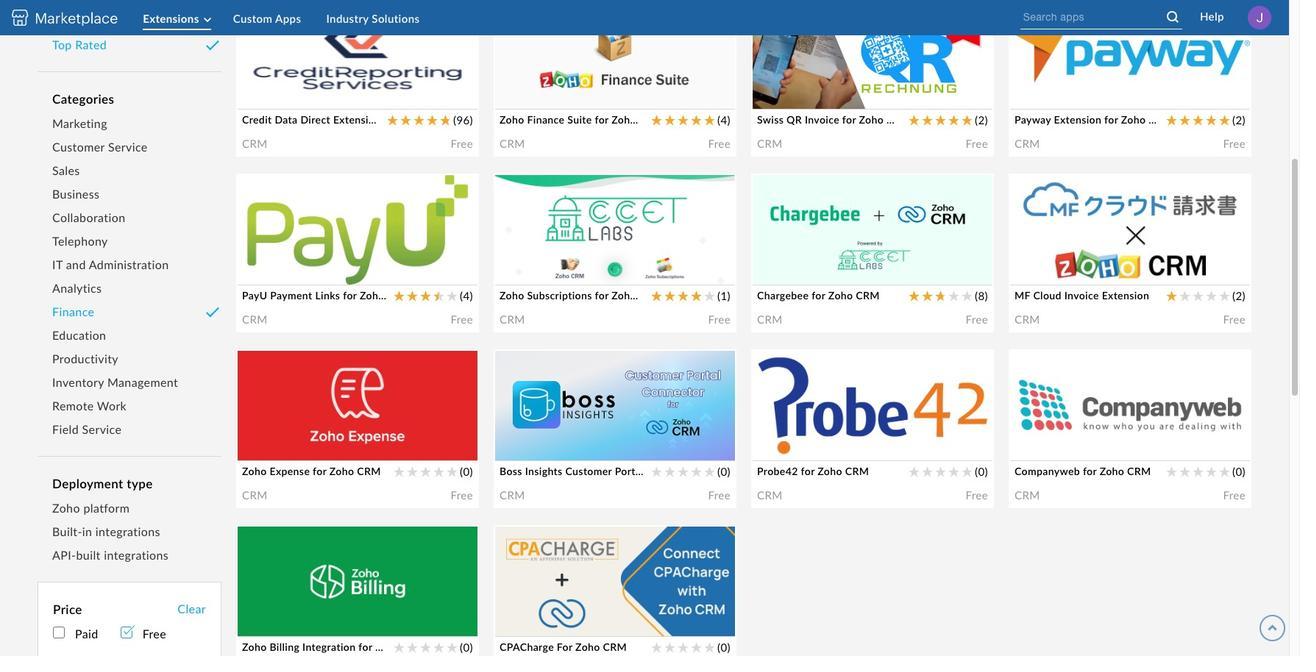Task type: locate. For each thing, give the bounding box(es) containing it.
with up "mf cloud invoice extension" at the right
[[1080, 255, 1103, 268]]

subscriptions
[[544, 188, 635, 205], [527, 289, 592, 302]]

0 vertical spatial with
[[1080, 255, 1103, 268]]

anymore.
[[410, 431, 457, 444]]

1 horizontal spatial links
[[350, 188, 385, 205]]

payment down the reconciliation,
[[270, 289, 313, 302]]

cloud for mf cloud invoice extension
[[1034, 289, 1062, 302]]

from up customers
[[533, 272, 557, 286]]

and up management.
[[282, 624, 301, 638]]

zoho billing integration for zoho crm down between
[[242, 641, 427, 654]]

recurring up chargebee for zoho crm
[[807, 255, 853, 268]]

crm inside send payway payments links within zoho crm
[[1021, 96, 1047, 110]]

0 horizontal spatial (4)
[[314, 232, 328, 245]]

0 vertical spatial using
[[911, 272, 938, 286]]

from up chargebee
[[791, 272, 815, 286]]

to down cpacharge for zoho crm crm ★ ★ ★ (0)
[[610, 607, 621, 620]]

1 vertical spatial (4)
[[314, 232, 328, 245]]

cpacharge
[[506, 540, 582, 557], [624, 607, 682, 620], [500, 641, 554, 654]]

customer down gap
[[304, 624, 351, 638]]

1 vertical spatial service
[[82, 423, 122, 437]]

your left the one-
[[594, 79, 617, 92]]

cpacharge inside cpacharge for zoho crm crm ★ ★ ★ (0)
[[506, 540, 582, 557]]

to inside enabling you to make better decisions using the most comprehensive information on indian companies.
[[832, 431, 843, 444]]

0 vertical spatial expenses
[[322, 431, 369, 444]]

integrations for api-built integrations
[[104, 548, 169, 562]]

1 horizontal spatial (1)
[[718, 289, 731, 303]]

0 vertical spatial zoho subscriptions for zoho crm
[[506, 188, 734, 205]]

crm
[[248, 34, 274, 47], [506, 34, 531, 47], [763, 34, 789, 47], [1021, 34, 1047, 47], [370, 79, 395, 92], [566, 79, 592, 92], [925, 96, 951, 110], [1021, 96, 1047, 110], [428, 113, 452, 126], [640, 113, 663, 126], [887, 113, 911, 126], [1149, 113, 1173, 126], [242, 137, 268, 150], [500, 137, 525, 150], [758, 137, 783, 150], [1015, 137, 1041, 150], [451, 188, 484, 205], [701, 188, 734, 205], [902, 188, 935, 205], [248, 210, 274, 223], [763, 210, 789, 223], [1021, 210, 1047, 223], [624, 272, 650, 286], [882, 272, 908, 286], [388, 289, 412, 302], [640, 289, 664, 302], [856, 289, 880, 302], [242, 313, 268, 326], [500, 313, 525, 326], [758, 313, 783, 326], [1015, 313, 1041, 326], [409, 364, 443, 381], [847, 364, 881, 381], [887, 364, 920, 381], [1179, 364, 1213, 381], [506, 386, 531, 399], [763, 386, 789, 399], [1021, 386, 1047, 399], [357, 465, 381, 478], [745, 465, 769, 478], [846, 465, 870, 478], [1128, 465, 1152, 478], [242, 489, 268, 502], [500, 489, 525, 502], [758, 489, 783, 502], [1015, 489, 1041, 502], [472, 540, 506, 557], [651, 540, 684, 557], [506, 562, 531, 575], [581, 607, 607, 620], [403, 641, 427, 654], [603, 641, 627, 654]]

built
[[76, 548, 101, 562]]

integration with mf cloud invoice
[[1021, 255, 1196, 268]]

★ ★ ★ ★ ★ (0) for enabling you to make better decisions using the most comprehensive information on indian companies.
[[909, 465, 989, 479]]

subscriptions for zoho subscriptions for zoho crm
[[640, 255, 708, 268]]

2 manage from the left
[[763, 255, 804, 268]]

customer portal connector
[[506, 431, 644, 444]]

subscriptions down ★ ★ ★ (1)
[[527, 289, 592, 302]]

payment
[[287, 188, 346, 205], [270, 289, 313, 302]]

portal inside boss insights customer portal connector for zoho crm crm
[[667, 364, 707, 381]]

1 vertical spatial integrations
[[104, 548, 169, 562]]

zoho billing integration for zoho crm
[[248, 540, 506, 557], [242, 641, 427, 654]]

decisions
[[910, 431, 957, 444]]

and inside bridge the gap between your recurring billing and customer relationship management.
[[282, 624, 301, 638]]

keep
[[675, 272, 699, 286]]

0 horizontal spatial connector
[[647, 465, 698, 478]]

0 horizontal spatial subscriptions
[[640, 255, 708, 268]]

1 horizontal spatial manage
[[763, 255, 804, 268]]

payu
[[248, 188, 283, 205], [242, 289, 268, 302]]

zoho inside probe42 for zoho crm crm
[[848, 364, 883, 381]]

(1) up manage all your customer subscriptions right from within zoho crm and keep your customers happy.
[[572, 232, 585, 245]]

1 vertical spatial subscriptions
[[527, 289, 592, 302]]

manage inside manage all your customer subscriptions right from within zoho crm and keep your customers happy.
[[506, 255, 546, 268]]

payu down the reconciliation,
[[242, 289, 268, 302]]

your right keep
[[702, 272, 725, 286]]

1 horizontal spatial qr
[[787, 113, 803, 126]]

1 vertical spatial payu
[[242, 289, 268, 302]]

0 horizontal spatial you
[[810, 431, 829, 444]]

education link
[[52, 324, 207, 348]]

2 vertical spatial the
[[284, 607, 301, 620]]

expense up let
[[287, 364, 343, 381]]

industry solutions
[[327, 12, 420, 25]]

for inside swiss qr invoice for zoho crm ★ ★ ★ ★ ★ (2)
[[843, 113, 857, 126]]

customer up the happy.
[[590, 255, 637, 268]]

chargebee
[[763, 290, 816, 303]]

0 horizontal spatial recurring
[[399, 607, 445, 620]]

mf inside mf cloud invoice extension crm
[[1021, 188, 1043, 205]]

1 vertical spatial (96)
[[454, 113, 473, 127]]

with right dealing
[[1159, 431, 1181, 444]]

2 right from the left
[[506, 272, 530, 286]]

cloud inside mf cloud invoice extension crm
[[1047, 188, 1087, 205]]

marketing
[[52, 116, 107, 130]]

help link
[[1197, 6, 1229, 26]]

1 horizontal spatial with
[[1159, 431, 1181, 444]]

invoice inside mf cloud invoice extension crm
[[1091, 188, 1139, 205]]

billing
[[287, 540, 328, 557], [270, 641, 300, 654]]

zoho inside send payway payments links within zoho crm
[[1205, 79, 1231, 92]]

extension for credit data direct extension for zoho crm
[[333, 113, 381, 126]]

★ (4)
[[301, 232, 328, 245], [447, 289, 473, 303]]

swiss inside generate six standard-compliant swiss qr invoices directly from zoho crm free
[[936, 79, 964, 92]]

2 horizontal spatial the
[[941, 272, 958, 286]]

1 vertical spatial swiss
[[758, 113, 784, 126]]

invoice for swiss qr invoice for zoho crm ★ ★ ★ ★ ★ (2)
[[805, 113, 840, 126]]

sales
[[52, 163, 80, 177]]

all inside manage all your customer subscriptions right from within zoho crm and keep your customers happy.
[[549, 255, 561, 268]]

right down payment
[[389, 272, 413, 286]]

subscriptions up ★ ★ ★ (1)
[[544, 188, 635, 205]]

probe42 for probe42 for zoho crm crm
[[763, 364, 821, 381]]

★ ★ ★ ★ ★ (0) for connect zoho crm to cpacharge
[[652, 641, 731, 655]]

crm inside manage all your customer subscriptions right from within zoho crm and keep your customers happy.
[[624, 272, 650, 286]]

1 vertical spatial links
[[315, 289, 340, 302]]

for inside cpacharge for zoho crm crm ★ ★ ★ (0)
[[586, 540, 608, 557]]

(8)
[[976, 289, 989, 303]]

your up the relationship
[[373, 607, 396, 620]]

links down invoice
[[315, 289, 340, 302]]

0 vertical spatial integrations
[[96, 525, 160, 539]]

1 vertical spatial chargebee
[[758, 289, 809, 302]]

all for make zoho crm your one-stop shop for all of your financial operations.
[[506, 96, 517, 110]]

0 vertical spatial cpacharge
[[506, 540, 582, 557]]

1 manage from the left
[[506, 255, 546, 268]]

1 horizontal spatial finance
[[527, 113, 565, 126]]

0 vertical spatial service
[[108, 140, 148, 154]]

payway down the send at the top of page
[[1015, 113, 1052, 126]]

0 vertical spatial customer
[[590, 255, 637, 268]]

cpacharge down "connect" at the bottom left of the page
[[500, 641, 554, 654]]

make
[[506, 79, 534, 92]]

within up extension. at the top of the page
[[818, 272, 850, 286]]

expense down capture
[[270, 465, 310, 478]]

the up ★ ★ (8)
[[941, 272, 958, 286]]

generate
[[763, 79, 811, 92]]

manage inside manage recurring bills and subscriptions right from within zoho crm using the chargebee extension.
[[763, 255, 804, 268]]

integration up between
[[332, 540, 406, 557]]

1 vertical spatial using
[[763, 448, 790, 462]]

billing up ★ (0)
[[287, 540, 328, 557]]

it and administration link
[[52, 253, 207, 277]]

right up customers
[[506, 272, 530, 286]]

expense
[[287, 364, 343, 381], [270, 465, 310, 478]]

let
[[280, 431, 293, 444]]

payment up the online
[[287, 188, 346, 205]]

★ (4) down collection,
[[447, 289, 473, 303]]

★ ★ left ★ ★ (8)
[[909, 289, 934, 303]]

zoho inside generate six standard-compliant swiss qr invoices directly from zoho crm free
[[896, 96, 922, 110]]

zoho inside payu payment links for zoho crm crm
[[412, 188, 447, 205]]

integrations up the api-built integrations
[[96, 525, 160, 539]]

zoho subscriptions for zoho crm
[[506, 188, 734, 205], [500, 289, 664, 302]]

boss inside boss insights customer portal connector for zoho crm crm
[[506, 364, 537, 381]]

from down collection,
[[416, 272, 440, 286]]

payu for payu payment links for zoho crm
[[242, 289, 268, 302]]

business
[[52, 187, 100, 201]]

for inside make zoho crm your one-stop shop for all of your financial operations.
[[697, 79, 712, 92]]

2 horizontal spatial ★ ★ ★ ★ ★ (2)
[[1167, 289, 1246, 303]]

mf for mf cloud invoice extension
[[1015, 289, 1031, 302]]

2 vertical spatial integration
[[303, 641, 356, 654]]

customer up connector
[[598, 364, 663, 381]]

all for don't let your expenses pile up anymore. capture all expenses related to your leads.
[[292, 448, 304, 462]]

online
[[285, 255, 317, 268]]

★ ★ ★ ★ ★ (2) for send payway payments links within zoho crm
[[1021, 56, 1101, 69]]

crm inside mf cloud invoice extension crm
[[1021, 210, 1047, 223]]

most
[[814, 448, 839, 462]]

0 vertical spatial connector
[[711, 364, 781, 381]]

the inside manage recurring bills and subscriptions right from within zoho crm using the chargebee extension.
[[941, 272, 958, 286]]

links up payment
[[350, 188, 385, 205]]

service down work
[[82, 423, 122, 437]]

portal
[[667, 364, 707, 381], [615, 465, 644, 478]]

categories
[[52, 91, 114, 107]]

your down ★ ★ ★ (1)
[[564, 255, 587, 268]]

with
[[1080, 255, 1103, 268], [1159, 431, 1181, 444]]

payu inside payu payment links for zoho crm crm
[[248, 188, 283, 205]]

3 right from the left
[[763, 272, 787, 286]]

manage up chargebee
[[763, 255, 804, 268]]

and up payu payment links for zoho crm
[[323, 272, 342, 286]]

integration up "mf cloud invoice extension" at the right
[[1021, 255, 1077, 268]]

collaboration
[[52, 211, 126, 225]]

billing down billing
[[270, 641, 300, 654]]

★ ★ ★ down chargebee for zoho crm crm
[[790, 232, 828, 245]]

for inside payu payment links for zoho crm crm
[[389, 188, 408, 205]]

crm inside generate six standard-compliant swiss qr invoices directly from zoho crm free
[[925, 96, 951, 110]]

within right the links
[[1170, 79, 1202, 92]]

1 horizontal spatial the
[[794, 448, 810, 462]]

payway inside the payway extension for zoho crm ★ ★ ★ ★ ★ (2)
[[1015, 113, 1052, 126]]

crm inside make zoho crm your one-stop shop for all of your financial operations.
[[566, 79, 592, 92]]

2 horizontal spatial ★ ★ ★
[[790, 232, 828, 245]]

0 vertical spatial probe42
[[763, 364, 821, 381]]

1 subscriptions from the left
[[640, 255, 708, 268]]

make zoho crm your one-stop shop for all of your financial operations.
[[506, 79, 712, 110]]

0 horizontal spatial right
[[389, 272, 413, 286]]

right inside manage all your customer subscriptions right from within zoho crm and keep your customers happy.
[[506, 272, 530, 286]]

insights up "portal"
[[542, 364, 593, 381]]

cloud
[[1047, 188, 1087, 205], [1126, 255, 1156, 268], [1034, 289, 1062, 302]]

0 vertical spatial for
[[586, 540, 608, 557]]

invoice inside swiss qr invoice for zoho crm ★ ★ ★ ★ ★ (2)
[[805, 113, 840, 126]]

zoho inside chargebee for zoho crm crm
[[863, 188, 898, 205]]

companyweb for companyweb for zoho crm
[[1015, 465, 1081, 478]]

custom
[[233, 12, 273, 25]]

extension for mf cloud invoice extension crm
[[1143, 188, 1209, 205]]

1 horizontal spatial using
[[911, 272, 938, 286]]

integrations for built-in integrations
[[96, 525, 160, 539]]

payu for payu payment links for zoho crm crm
[[248, 188, 283, 205]]

right inside manage recurring bills and subscriptions right from within zoho crm using the chargebee extension.
[[763, 272, 787, 286]]

1 horizontal spatial connector
[[711, 364, 781, 381]]

all down let
[[292, 448, 304, 462]]

0 vertical spatial links
[[350, 188, 385, 205]]

your down collection,
[[443, 272, 466, 286]]

for for cpacharge for zoho crm crm ★ ★ ★ (0)
[[586, 540, 608, 557]]

1 vertical spatial the
[[794, 448, 810, 462]]

1 you from the left
[[810, 431, 829, 444]]

(96) up get credit data in zoho crm
[[314, 56, 334, 69]]

expenses left related at the bottom left
[[307, 448, 354, 462]]

you left are
[[1078, 431, 1097, 444]]

from inside manage recurring bills and subscriptions right from within zoho crm using the chargebee extension.
[[791, 272, 815, 286]]

mf for mf cloud invoice extension crm
[[1021, 188, 1043, 205]]

qr
[[763, 96, 780, 110], [787, 113, 803, 126]]

payment inside payu payment links for zoho crm crm
[[287, 188, 346, 205]]

within up the happy.
[[560, 272, 592, 286]]

top rated link
[[52, 33, 207, 57]]

integration down gap
[[303, 641, 356, 654]]

0 horizontal spatial in
[[82, 525, 92, 539]]

1 horizontal spatial in
[[328, 79, 337, 92]]

insights for boss insights customer portal connector for zoho crm crm
[[542, 364, 593, 381]]

and right bills
[[880, 255, 899, 268]]

extension for mf cloud invoice extension
[[1103, 289, 1150, 302]]

links inside payu payment links for zoho crm crm
[[350, 188, 385, 205]]

for inside the payway extension for zoho crm ★ ★ ★ ★ ★ (2)
[[1105, 113, 1119, 126]]

six
[[814, 79, 831, 92]]

to inside 'don't let your expenses pile up anymore. capture all expenses related to your leads.'
[[396, 448, 407, 462]]

subscriptions up ★ ★ (8)
[[902, 255, 969, 268]]

probe42 inside probe42 for zoho crm crm
[[763, 364, 821, 381]]

remote work
[[52, 399, 127, 413]]

0 vertical spatial zoho expense for zoho crm
[[248, 364, 443, 381]]

zoho inside make zoho crm your one-stop shop for all of your financial operations.
[[537, 79, 563, 92]]

your inside "enable online invoice payment collection, reconciliation, and tracking right from your zoho crm."
[[443, 272, 466, 286]]

1 horizontal spatial within
[[818, 272, 850, 286]]

1 vertical spatial companyweb
[[1015, 465, 1081, 478]]

using
[[911, 272, 938, 286], [763, 448, 790, 462]]

links
[[1144, 79, 1167, 92]]

subscriptions inside manage recurring bills and subscriptions right from within zoho crm using the chargebee extension.
[[902, 255, 969, 268]]

white image
[[1165, 9, 1183, 27]]

invoices
[[783, 96, 824, 110]]

0 horizontal spatial within
[[560, 272, 592, 286]]

to up most
[[832, 431, 843, 444]]

0 vertical spatial to
[[832, 431, 843, 444]]

(96) right ★ ★ ★ ★
[[454, 113, 473, 127]]

subscriptions inside manage all your customer subscriptions right from within zoho crm and keep your customers happy.
[[640, 255, 708, 268]]

0 vertical spatial ★ (4)
[[301, 232, 328, 245]]

for inside boss insights customer portal connector for zoho crm crm
[[785, 364, 805, 381]]

swiss down invoices
[[758, 113, 784, 126]]

between
[[326, 607, 370, 620]]

★ ★ up financial
[[546, 56, 570, 69]]

the up the indian
[[794, 448, 810, 462]]

★ ★ ★ down collection,
[[394, 289, 432, 303]]

payway right the send at the top of page
[[1050, 79, 1088, 92]]

0 vertical spatial the
[[941, 272, 958, 286]]

0 vertical spatial (96)
[[314, 56, 334, 69]]

right for chargebee for zoho crm
[[763, 272, 787, 286]]

service for field service
[[82, 423, 122, 437]]

for
[[586, 540, 608, 557], [557, 641, 573, 654]]

to
[[832, 431, 843, 444], [396, 448, 407, 462], [610, 607, 621, 620]]

within inside manage recurring bills and subscriptions right from within zoho crm using the chargebee extension.
[[818, 272, 850, 286]]

2 you from the left
[[1078, 431, 1097, 444]]

companyweb up who at the bottom of page
[[1021, 364, 1113, 381]]

integration
[[1021, 255, 1077, 268], [332, 540, 406, 557], [303, 641, 356, 654]]

2 vertical spatial mf
[[1015, 289, 1031, 302]]

enable
[[248, 255, 282, 268]]

right up chargebee
[[763, 272, 787, 286]]

from inside generate six standard-compliant swiss qr invoices directly from zoho crm free
[[869, 96, 893, 110]]

0 vertical spatial swiss
[[936, 79, 964, 92]]

1 vertical spatial in
[[1185, 431, 1194, 444]]

manage up customers
[[506, 255, 546, 268]]

and left keep
[[653, 272, 672, 286]]

in up built
[[82, 525, 92, 539]]

1 vertical spatial to
[[396, 448, 407, 462]]

from up swiss qr invoice for zoho crm ★ ★ ★ ★ ★ (2)
[[869, 96, 893, 110]]

all left of
[[506, 96, 517, 110]]

1 vertical spatial boss
[[500, 465, 523, 478]]

0 horizontal spatial portal
[[615, 465, 644, 478]]

1 vertical spatial payway
[[1015, 113, 1052, 126]]

data
[[302, 79, 325, 92]]

you
[[810, 431, 829, 444], [1078, 431, 1097, 444]]

zoho inside swiss qr invoice for zoho crm ★ ★ ★ ★ ★ (2)
[[860, 113, 884, 126]]

qr down generate at the right of page
[[763, 96, 780, 110]]

★ ★ ★ ★ ★ (0) for bridge the gap between your recurring billing and customer relationship management.
[[394, 641, 473, 655]]

payment for payu payment links for zoho crm crm
[[287, 188, 346, 205]]

invoice for mf cloud invoice extension
[[1065, 289, 1100, 302]]

for down connect zoho crm to cpacharge
[[557, 641, 573, 654]]

insights
[[542, 364, 593, 381], [525, 465, 563, 478]]

integrations down built-in integrations "link"
[[104, 548, 169, 562]]

boss insights customer portal connector for zoho crm crm
[[506, 364, 881, 399]]

2 horizontal spatial (4)
[[718, 113, 731, 127]]

connector
[[711, 364, 781, 381], [647, 465, 698, 478]]

companyweb down relationships
[[1015, 465, 1081, 478]]

in right data
[[328, 79, 337, 92]]

★ ★ ★ ★ ★ (0)
[[506, 408, 585, 421], [763, 408, 843, 421], [1021, 408, 1101, 421], [394, 465, 473, 479], [652, 465, 731, 479], [909, 465, 989, 479], [1167, 465, 1246, 479], [394, 641, 473, 655], [652, 641, 731, 655]]

for inside probe42 for zoho crm crm
[[825, 364, 844, 381]]

connector inside boss insights customer portal connector for zoho crm crm
[[711, 364, 781, 381]]

connect
[[506, 607, 549, 620]]

cpacharge down cpacharge for zoho crm crm ★ ★ ★ (0)
[[624, 607, 682, 620]]

subscriptions up keep
[[640, 255, 708, 268]]

1 vertical spatial connector
[[647, 465, 698, 478]]

in left "b2b"
[[1185, 431, 1194, 444]]

to down up on the left
[[396, 448, 407, 462]]

connect zoho crm to cpacharge
[[506, 607, 682, 620]]

don't let your expenses pile up anymore. capture all expenses related to your leads.
[[248, 431, 465, 462]]

within inside send payway payments links within zoho crm
[[1170, 79, 1202, 92]]

service inside "link"
[[82, 423, 122, 437]]

companyweb for companyweb for zoho crm crm
[[1021, 364, 1113, 381]]

crm.
[[277, 290, 306, 303]]

2 horizontal spatial in
[[1185, 431, 1194, 444]]

built-in integrations link
[[52, 525, 160, 539]]

2 vertical spatial in
[[82, 525, 92, 539]]

extension.
[[819, 290, 872, 303]]

2 subscriptions from the left
[[902, 255, 969, 268]]

in
[[328, 79, 337, 92], [1185, 431, 1194, 444], [82, 525, 92, 539]]

crm inside the payway extension for zoho crm ★ ★ ★ ★ ★ (2)
[[1149, 113, 1173, 126]]

send
[[1021, 79, 1046, 92]]

0 vertical spatial insights
[[542, 364, 593, 381]]

within inside manage all your customer subscriptions right from within zoho crm and keep your customers happy.
[[560, 272, 592, 286]]

2 horizontal spatial right
[[763, 272, 787, 286]]

all inside make zoho crm your one-stop shop for all of your financial operations.
[[506, 96, 517, 110]]

0 horizontal spatial qr
[[763, 96, 780, 110]]

expenses up related at the bottom left
[[322, 431, 369, 444]]

shop
[[669, 79, 694, 92]]

1 horizontal spatial (4)
[[460, 289, 473, 303]]

0 vertical spatial chargebee
[[763, 188, 836, 205]]

extensions link
[[143, 12, 211, 26]]

chargebee for chargebee for zoho crm
[[758, 289, 809, 302]]

recurring up the relationship
[[399, 607, 445, 620]]

enabling
[[763, 431, 807, 444]]

1 vertical spatial ★ ★
[[909, 289, 934, 303]]

0 horizontal spatial to
[[396, 448, 407, 462]]

zoho billing integration for zoho crm up between
[[248, 540, 506, 557]]

qr inside swiss qr invoice for zoho crm ★ ★ ★ ★ ★ (2)
[[787, 113, 803, 126]]

for up connect zoho crm to cpacharge
[[586, 540, 608, 557]]

qr down invoices
[[787, 113, 803, 126]]

you inside know who you are dealing with in b2b relationships free
[[1078, 431, 1097, 444]]

customer down customer portal connector
[[566, 465, 612, 478]]

0 vertical spatial qr
[[763, 96, 780, 110]]

invoice for mf cloud invoice extension crm
[[1091, 188, 1139, 205]]

1 horizontal spatial recurring
[[807, 255, 853, 268]]

probe42 up enabling
[[763, 364, 821, 381]]

2 vertical spatial (4)
[[460, 289, 473, 303]]

free
[[445, 136, 468, 149], [703, 136, 725, 149], [960, 136, 983, 149], [1218, 136, 1241, 149], [451, 137, 473, 150], [709, 137, 731, 150], [966, 137, 989, 150], [1224, 137, 1246, 150], [445, 312, 468, 325], [703, 312, 725, 325], [960, 312, 983, 325], [1218, 312, 1241, 325], [451, 313, 473, 326], [709, 313, 731, 326], [966, 313, 989, 326], [1224, 313, 1246, 326], [445, 488, 468, 501], [703, 488, 725, 501], [960, 488, 983, 501], [1218, 488, 1241, 501], [451, 489, 473, 502], [709, 489, 731, 502], [966, 489, 989, 502], [1224, 489, 1246, 502], [143, 627, 166, 641]]

finance down of
[[527, 113, 565, 126]]

zoho inside "companyweb for zoho crm crm"
[[1140, 364, 1175, 381]]

1 right from the left
[[389, 272, 413, 286]]

★ (0)
[[301, 584, 328, 597]]

management.
[[248, 642, 317, 655]]

better
[[876, 431, 907, 444]]

apps
[[275, 12, 301, 25]]

customer down marketing
[[52, 140, 105, 154]]

0 horizontal spatial with
[[1080, 255, 1103, 268]]

extension inside mf cloud invoice extension crm
[[1143, 188, 1209, 205]]

0 vertical spatial (4)
[[718, 113, 731, 127]]

★ ★ ★ ★ ★ (0) for know who you are dealing with in b2b relationships
[[1167, 465, 1246, 479]]

0 vertical spatial payway
[[1050, 79, 1088, 92]]

all inside 'don't let your expenses pile up anymore. capture all expenses related to your leads.'
[[292, 448, 304, 462]]

using inside enabling you to make better decisions using the most comprehensive information on indian companies.
[[763, 448, 790, 462]]

swiss right compliant
[[936, 79, 964, 92]]

payu up enable
[[248, 188, 283, 205]]

portal for boss insights customer portal connector for zoho crm crm
[[667, 364, 707, 381]]

you up most
[[810, 431, 829, 444]]

management
[[107, 375, 178, 389]]

within for chargebee for zoho crm
[[818, 272, 850, 286]]

1 vertical spatial all
[[549, 255, 561, 268]]

for inside chargebee for zoho crm crm
[[840, 188, 859, 205]]

0 horizontal spatial (96)
[[314, 56, 334, 69]]

companyweb inside "companyweb for zoho crm crm"
[[1021, 364, 1113, 381]]

★ (4) up the online
[[301, 232, 328, 245]]

zoho inside cpacharge for zoho crm crm ★ ★ ★ (0)
[[612, 540, 647, 557]]

service down marketing "link"
[[108, 140, 148, 154]]

right
[[389, 272, 413, 286], [506, 272, 530, 286], [763, 272, 787, 286]]

1 vertical spatial portal
[[615, 465, 644, 478]]

0 horizontal spatial ★ (4)
[[301, 232, 328, 245]]

2 vertical spatial cpacharge
[[500, 641, 554, 654]]

probe42 down enabling
[[758, 465, 799, 478]]

finance down analytics
[[52, 305, 95, 319]]

2 horizontal spatial within
[[1170, 79, 1202, 92]]

1 vertical spatial recurring
[[399, 607, 445, 620]]

all down ★ ★ ★ (1)
[[549, 255, 561, 268]]

0 horizontal spatial manage
[[506, 255, 546, 268]]

clear
[[178, 602, 206, 616]]

credit data direct extension for zoho crm
[[242, 113, 452, 126]]

insights inside boss insights customer portal connector for zoho crm crm
[[542, 364, 593, 381]]

★ ★ ★ ★ ★ (4)
[[652, 113, 731, 127]]

★ ★ ★ up enable
[[248, 232, 286, 245]]

finance
[[527, 113, 565, 126], [52, 305, 95, 319]]

the left gap
[[284, 607, 301, 620]]

chargebee inside chargebee for zoho crm crm
[[763, 188, 836, 205]]

★ ★ ★ ★ ★ (0) for don't let your expenses pile up anymore. capture all expenses related to your leads.
[[394, 465, 473, 479]]

1 horizontal spatial all
[[506, 96, 517, 110]]

1 horizontal spatial (96)
[[454, 113, 473, 127]]

chargebee
[[763, 188, 836, 205], [758, 289, 809, 302]]



Task type: vqa. For each thing, say whether or not it's contained in the screenshot.
CRM's (11)
no



Task type: describe. For each thing, give the bounding box(es) containing it.
subscriptions for chargebee for zoho crm
[[902, 255, 969, 268]]

enable online invoice payment collection, reconciliation, and tracking right from your zoho crm.
[[248, 255, 466, 303]]

newest link
[[52, 10, 207, 33]]

1 vertical spatial zoho subscriptions for zoho crm
[[500, 289, 664, 302]]

probe42 for probe42 for zoho crm
[[758, 465, 799, 478]]

the inside bridge the gap between your recurring billing and customer relationship management.
[[284, 607, 301, 620]]

manage for chargebee for zoho crm
[[763, 255, 804, 268]]

probe42 for zoho crm
[[758, 465, 870, 478]]

administration
[[89, 258, 169, 272]]

chargebee for chargebee for zoho crm crm
[[763, 188, 836, 205]]

analytics
[[52, 281, 102, 295]]

customer inside bridge the gap between your recurring billing and customer relationship management.
[[304, 624, 351, 638]]

it
[[52, 258, 63, 272]]

cpacharge for cpacharge for zoho crm crm ★ ★ ★ (0)
[[506, 540, 582, 557]]

0 horizontal spatial finance
[[52, 305, 95, 319]]

know
[[1021, 431, 1050, 444]]

credit
[[242, 113, 272, 126]]

don't
[[248, 431, 276, 444]]

help
[[1201, 9, 1225, 23]]

make
[[846, 431, 873, 444]]

0 vertical spatial integration
[[1021, 255, 1077, 268]]

of
[[520, 96, 531, 110]]

you inside enabling you to make better decisions using the most comprehensive information on indian companies.
[[810, 431, 829, 444]]

payway inside send payway payments links within zoho crm
[[1050, 79, 1088, 92]]

customer service link
[[52, 135, 207, 159]]

collection,
[[407, 255, 459, 268]]

customer inside boss insights customer portal connector for zoho crm crm
[[598, 364, 663, 381]]

rated
[[75, 38, 107, 52]]

deployment type
[[52, 476, 153, 492]]

standard-
[[834, 79, 883, 92]]

2 vertical spatial to
[[610, 607, 621, 620]]

manage for zoho subscriptions for zoho crm
[[506, 255, 546, 268]]

customer inside manage all your customer subscriptions right from within zoho crm and keep your customers happy.
[[590, 255, 637, 268]]

deployment
[[52, 476, 123, 492]]

1 horizontal spatial ★ ★
[[909, 289, 934, 303]]

from inside manage all your customer subscriptions right from within zoho crm and keep your customers happy.
[[533, 272, 557, 286]]

boss for boss insights customer portal connector for zoho crm crm
[[506, 364, 537, 381]]

0 vertical spatial (1)
[[572, 232, 585, 245]]

credit
[[270, 79, 299, 92]]

your right let
[[296, 431, 319, 444]]

cpacharge for cpacharge for zoho crm
[[500, 641, 554, 654]]

1 vertical spatial zoho billing integration for zoho crm
[[242, 641, 427, 654]]

zoho platform
[[52, 501, 130, 515]]

1 vertical spatial expense
[[270, 465, 310, 478]]

extension inside the payway extension for zoho crm ★ ★ ★ ★ ★ (2)
[[1055, 113, 1102, 126]]

remote
[[52, 399, 94, 413]]

are
[[1100, 431, 1116, 444]]

bridge the gap between your recurring billing and customer relationship management.
[[248, 607, 445, 655]]

0 horizontal spatial ★ ★
[[546, 56, 570, 69]]

bridge
[[248, 607, 281, 620]]

1 vertical spatial cpacharge
[[624, 607, 682, 620]]

generate six standard-compliant swiss qr invoices directly from zoho crm free
[[763, 79, 983, 149]]

type
[[127, 476, 153, 492]]

custom apps
[[233, 12, 301, 25]]

your inside bridge the gap between your recurring billing and customer relationship management.
[[373, 607, 396, 620]]

using inside manage recurring bills and subscriptions right from within zoho crm using the chargebee extension.
[[911, 272, 938, 286]]

insights for boss insights customer portal connector for zoho crm
[[525, 465, 563, 478]]

crm inside manage recurring bills and subscriptions right from within zoho crm using the chargebee extension.
[[882, 272, 908, 286]]

top rated
[[52, 38, 107, 52]]

and right it
[[66, 258, 86, 272]]

information
[[922, 448, 982, 462]]

leads.
[[435, 448, 465, 462]]

operations.
[[606, 96, 663, 110]]

boss for boss insights customer portal connector for zoho crm
[[500, 465, 523, 478]]

connector for boss insights customer portal connector for zoho crm crm
[[711, 364, 781, 381]]

inventory
[[52, 375, 104, 389]]

connector
[[592, 431, 644, 444]]

suite
[[568, 113, 592, 126]]

extensions
[[143, 12, 199, 25]]

1 vertical spatial integration
[[332, 540, 406, 557]]

b2b
[[1197, 431, 1219, 444]]

recurring inside bridge the gap between your recurring billing and customer relationship management.
[[399, 607, 445, 620]]

zoho finance suite for zoho crm
[[500, 113, 663, 126]]

with inside know who you are dealing with in b2b relationships free
[[1159, 431, 1181, 444]]

1 vertical spatial (1)
[[718, 289, 731, 303]]

★ ★ ★ (1)
[[532, 232, 585, 245]]

free inside generate six standard-compliant swiss qr invoices directly from zoho crm free
[[960, 136, 983, 149]]

up
[[394, 431, 407, 444]]

in inside know who you are dealing with in b2b relationships free
[[1185, 431, 1194, 444]]

★ ★ ★ ★ ★ (0) for customer portal connector
[[652, 465, 731, 479]]

service for customer service
[[108, 140, 148, 154]]

payu payment links for zoho crm crm
[[248, 188, 484, 223]]

inventory management
[[52, 375, 178, 389]]

1 vertical spatial cloud
[[1126, 255, 1156, 268]]

industry
[[327, 12, 369, 25]]

boss insights customer portal connector for zoho crm
[[500, 465, 769, 478]]

zoho inside boss insights customer portal connector for zoho crm crm
[[809, 364, 843, 381]]

1 vertical spatial mf
[[1106, 255, 1123, 268]]

zoho inside manage all your customer subscriptions right from within zoho crm and keep your customers happy.
[[595, 272, 621, 286]]

from inside "enable online invoice payment collection, reconciliation, and tracking right from your zoho crm."
[[416, 272, 440, 286]]

customers
[[506, 290, 559, 303]]

inventory management link
[[52, 371, 207, 395]]

send payway payments links within zoho crm
[[1021, 79, 1231, 110]]

0 vertical spatial in
[[328, 79, 337, 92]]

it and administration
[[52, 258, 169, 272]]

1 vertical spatial expenses
[[307, 448, 354, 462]]

your down anymore. at the bottom left of the page
[[409, 448, 432, 462]]

the inside enabling you to make better decisions using the most comprehensive information on indian companies.
[[794, 448, 810, 462]]

qr inside generate six standard-compliant swiss qr invoices directly from zoho crm free
[[763, 96, 780, 110]]

happy.
[[562, 290, 595, 303]]

0 vertical spatial expense
[[287, 364, 343, 381]]

0 vertical spatial finance
[[527, 113, 565, 126]]

payu payment links for zoho crm
[[242, 289, 412, 302]]

Search apps search field
[[1021, 6, 1165, 28]]

1 horizontal spatial ★ ★ ★
[[394, 289, 432, 303]]

collaboration link
[[52, 206, 207, 230]]

cpacharge for zoho crm
[[500, 641, 627, 654]]

your right of
[[534, 96, 557, 110]]

payment for payu payment links for zoho crm
[[270, 289, 313, 302]]

solutions
[[372, 12, 420, 25]]

links for payu payment links for zoho crm crm
[[350, 188, 385, 205]]

1 vertical spatial billing
[[270, 641, 300, 654]]

(0) inside cpacharge for zoho crm crm ★ ★ ★ (0)
[[572, 584, 585, 597]]

for for cpacharge for zoho crm
[[557, 641, 573, 654]]

cloud for mf cloud invoice extension crm
[[1047, 188, 1087, 205]]

1 vertical spatial zoho expense for zoho crm
[[242, 465, 381, 478]]

0 vertical spatial subscriptions
[[544, 188, 635, 205]]

reconciliation,
[[248, 272, 320, 286]]

education
[[52, 328, 106, 342]]

right for zoho subscriptions for zoho crm
[[506, 272, 530, 286]]

one-
[[620, 79, 644, 92]]

swiss inside swiss qr invoice for zoho crm ★ ★ ★ ★ ★ (2)
[[758, 113, 784, 126]]

on
[[763, 466, 776, 479]]

sales link
[[52, 159, 207, 183]]

and inside manage recurring bills and subscriptions right from within zoho crm using the chargebee extension.
[[880, 255, 899, 268]]

productivity link
[[52, 348, 207, 371]]

★ ★ ★ ★ ★ (96)
[[248, 56, 334, 69]]

customer service
[[52, 140, 148, 154]]

direct
[[301, 113, 331, 126]]

get credit data in zoho crm
[[248, 79, 395, 92]]

1 horizontal spatial ★ (4)
[[447, 289, 473, 303]]

and inside "enable online invoice payment collection, reconciliation, and tracking right from your zoho crm."
[[323, 272, 342, 286]]

analytics link
[[52, 277, 207, 300]]

links for payu payment links for zoho crm
[[315, 289, 340, 302]]

related
[[357, 448, 393, 462]]

zoho inside the payway extension for zoho crm ★ ★ ★ ★ ★ (2)
[[1122, 113, 1147, 126]]

★ ★ (8)
[[949, 289, 989, 303]]

portal for boss insights customer portal connector for zoho crm
[[615, 465, 644, 478]]

field service
[[52, 423, 122, 437]]

0 vertical spatial billing
[[287, 540, 328, 557]]

zoho inside "enable online invoice payment collection, reconciliation, and tracking right from your zoho crm."
[[248, 290, 274, 303]]

companyweb for zoho crm crm
[[1021, 364, 1213, 399]]

clear link
[[178, 602, 206, 616]]

0 vertical spatial zoho billing integration for zoho crm
[[248, 540, 506, 557]]

right inside "enable online invoice payment collection, reconciliation, and tracking right from your zoho crm."
[[389, 272, 413, 286]]

★ ★ ★ ★ ★ (1)
[[652, 289, 731, 303]]

connector for boss insights customer portal connector for zoho crm
[[647, 465, 698, 478]]

free inside know who you are dealing with in b2b relationships free
[[1218, 488, 1241, 501]]

★ ★ ★ ★ ★ (2) for generate six standard-compliant swiss qr invoices directly from zoho crm
[[763, 56, 843, 69]]

gap
[[304, 607, 323, 620]]

know who you are dealing with in b2b relationships free
[[1021, 431, 1241, 501]]

within for zoho subscriptions for zoho crm
[[560, 272, 592, 286]]

tracking
[[345, 272, 386, 286]]

zoho inside manage recurring bills and subscriptions right from within zoho crm using the chargebee extension.
[[853, 272, 879, 286]]

for inside "companyweb for zoho crm crm"
[[1117, 364, 1136, 381]]

recurring inside manage recurring bills and subscriptions right from within zoho crm using the chargebee extension.
[[807, 255, 853, 268]]

crm inside swiss qr invoice for zoho crm ★ ★ ★ ★ ★ (2)
[[887, 113, 911, 126]]

0 horizontal spatial ★ ★ ★
[[248, 232, 286, 245]]

dealing
[[1119, 431, 1156, 444]]

field
[[52, 423, 79, 437]]

remote work link
[[52, 395, 207, 418]]

customer left "portal"
[[506, 431, 555, 444]]

work
[[97, 399, 127, 413]]

and inside manage all your customer subscriptions right from within zoho crm and keep your customers happy.
[[653, 272, 672, 286]]

field service link
[[52, 418, 207, 442]]



